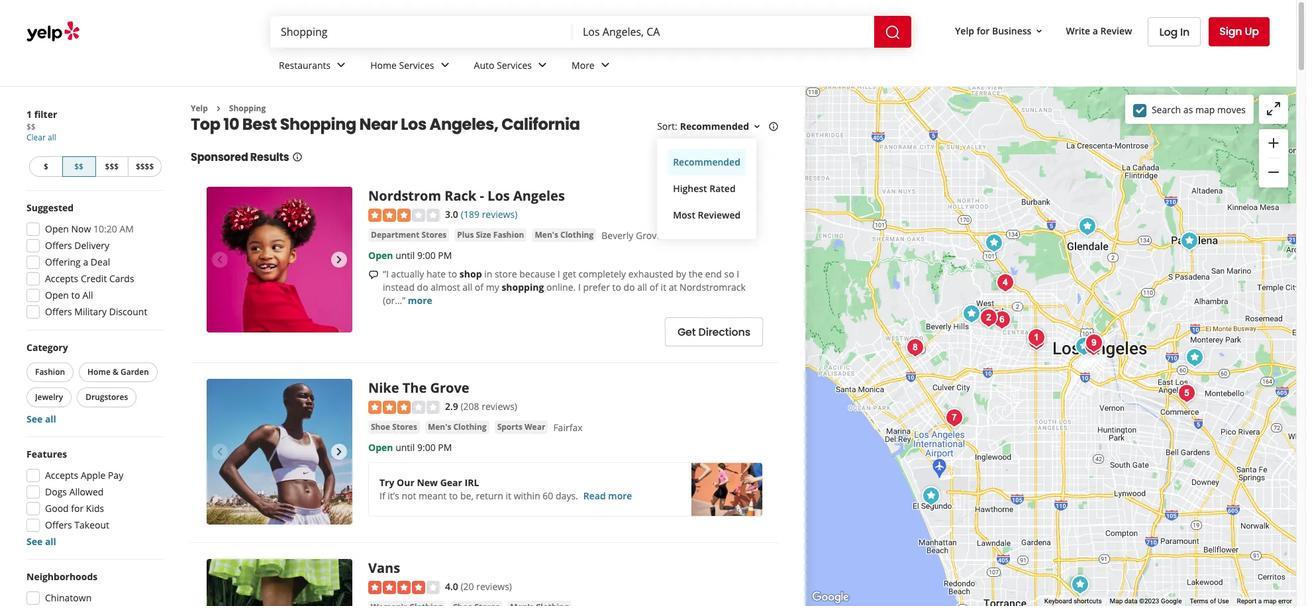 Task type: describe. For each thing, give the bounding box(es) containing it.
stores for nike
[[392, 422, 417, 433]]

write a review link
[[1061, 19, 1138, 43]]

almost
[[431, 281, 460, 293]]

now
[[71, 223, 91, 235]]

men's clothing for the leftmost the men's clothing link
[[428, 422, 487, 433]]

for for business
[[977, 24, 990, 37]]

end
[[705, 268, 722, 280]]

pay
[[108, 469, 123, 482]]

previous image
[[212, 444, 228, 460]]

0 vertical spatial men's clothing link
[[532, 229, 596, 242]]

2 horizontal spatial i
[[737, 268, 739, 280]]

nordstromrack
[[680, 281, 746, 293]]

home services link
[[360, 48, 463, 86]]

review
[[1101, 24, 1132, 37]]

2 horizontal spatial of
[[1210, 598, 1216, 605]]

irl
[[465, 477, 479, 489]]

$$ inside button
[[74, 161, 83, 172]]

beverly grove
[[602, 229, 662, 242]]

16 chevron right v2 image
[[213, 103, 224, 114]]

slideshow element for nordstrom
[[207, 187, 352, 333]]

beverly
[[602, 229, 633, 242]]

1 horizontal spatial grove
[[636, 229, 662, 242]]

all down "offers takeout"
[[45, 535, 56, 548]]

angeles,
[[430, 114, 498, 135]]

citadel outlets image
[[1173, 380, 1200, 407]]

1 filter $$ clear all
[[26, 108, 57, 143]]

most reviewed button
[[668, 202, 746, 229]]

delivery
[[74, 239, 109, 252]]

clear all link
[[26, 132, 56, 143]]

2.9
[[445, 400, 458, 413]]

24 chevron down v2 image for home services
[[437, 57, 453, 73]]

more link
[[408, 294, 432, 307]]

services for auto services
[[497, 59, 532, 71]]

of inside online. i prefer to do all of it at nordstromrack (or…"
[[650, 281, 658, 293]]

yelp for yelp link
[[191, 103, 208, 114]]

filter
[[34, 108, 57, 121]]

nike the grove link
[[368, 379, 469, 397]]

open until 9:00 pm for nordstrom
[[368, 249, 452, 262]]

wear
[[525, 422, 545, 433]]

plus size fashion
[[457, 229, 524, 241]]

see all for features
[[26, 535, 56, 548]]

moves
[[1217, 103, 1246, 116]]

nordstrom rack - los angeles
[[368, 187, 565, 205]]

all inside in store because i get completely exhausted by the end so i instead do almost all of my
[[463, 281, 472, 293]]

ovation hollywood image
[[992, 270, 1018, 296]]

see for category
[[26, 413, 43, 425]]

keyboard shortcuts button
[[1045, 597, 1102, 606]]

$$ button
[[62, 156, 96, 177]]

men's clothing for the topmost the men's clothing link
[[535, 229, 594, 241]]

drugstores
[[86, 391, 128, 403]]

offers military discount
[[45, 305, 147, 318]]

fashion inside plus size fashion button
[[493, 229, 524, 241]]

0 vertical spatial nike the grove image
[[973, 303, 1000, 329]]

log in link
[[1148, 17, 1201, 46]]

do inside in store because i get completely exhausted by the end so i instead do almost all of my
[[417, 281, 428, 293]]

results
[[250, 150, 289, 165]]

most
[[673, 209, 695, 222]]

plus size fashion link
[[455, 229, 527, 242]]

zoom out image
[[1266, 164, 1282, 180]]

clear
[[26, 132, 46, 143]]

jewelry
[[35, 391, 63, 403]]

error
[[1278, 598, 1292, 605]]

deal
[[91, 256, 110, 268]]

sign up link
[[1209, 17, 1270, 46]]

business
[[992, 24, 1032, 37]]

search as map moves
[[1152, 103, 1246, 116]]

best
[[242, 114, 277, 135]]

1 horizontal spatial los
[[488, 187, 510, 205]]

1 horizontal spatial shopping
[[280, 114, 356, 135]]

group containing neighborhoods
[[23, 570, 164, 606]]

directions
[[698, 324, 750, 340]]

0 horizontal spatial i
[[558, 268, 560, 280]]

more inside try our new gear irl if it's not meant to be, return it within 60 days. read more
[[608, 490, 632, 502]]

to inside online. i prefer to do all of it at nordstromrack (or…"
[[612, 281, 621, 293]]

the los angeles sock market at universal studios city walk image
[[981, 230, 1007, 256]]

none field near
[[583, 25, 864, 39]]

to up almost
[[448, 268, 457, 280]]

9:00 for rack
[[417, 249, 436, 262]]

0 horizontal spatial shopping
[[229, 103, 266, 114]]

-
[[480, 187, 484, 205]]

24 chevron down v2 image for auto services
[[535, 57, 550, 73]]

the last bookstore image
[[1080, 333, 1107, 360]]

more link
[[561, 48, 624, 86]]

frocks & rocks image
[[918, 483, 944, 509]]

$$$$ button
[[128, 156, 162, 177]]

write a review
[[1066, 24, 1132, 37]]

business categories element
[[268, 48, 1270, 86]]

restaurants link
[[268, 48, 360, 86]]

0 horizontal spatial more
[[408, 294, 432, 307]]

store
[[495, 268, 517, 280]]

to inside try our new gear irl if it's not meant to be, return it within 60 days. read more
[[449, 490, 458, 502]]

home for home services
[[370, 59, 397, 71]]

terms of use
[[1190, 598, 1229, 605]]

keyboard shortcuts
[[1045, 598, 1102, 605]]

of inside in store because i get completely exhausted by the end so i instead do almost all of my
[[475, 281, 484, 293]]

grand central market image
[[1081, 330, 1107, 356]]

sports wear link
[[495, 421, 548, 434]]

it's
[[388, 490, 399, 502]]

$$ inside 1 filter $$ clear all
[[26, 121, 36, 132]]

accepts apple pay
[[45, 469, 123, 482]]

prefer
[[583, 281, 610, 293]]

top 10 best shopping near los angeles, california
[[191, 114, 580, 135]]

koreatown plaza image
[[1023, 325, 1050, 351]]

reviews) for nike the grove
[[482, 400, 517, 413]]

next image
[[331, 252, 347, 268]]

(20
[[461, 580, 474, 593]]

slideshow element for nike
[[207, 379, 352, 525]]

open up ""i" at the top of page
[[368, 249, 393, 262]]

0 horizontal spatial 16 info v2 image
[[292, 152, 302, 163]]

a for offering
[[83, 256, 88, 268]]

do inside online. i prefer to do all of it at nordstromrack (or…"
[[624, 281, 635, 293]]

highest
[[673, 182, 707, 195]]

fashion inside the fashion "button"
[[35, 366, 65, 378]]

neighborhoods
[[26, 570, 98, 583]]

get directions link
[[665, 317, 763, 346]]

report
[[1237, 598, 1257, 605]]

koreatown galleria image
[[1023, 328, 1050, 354]]

return
[[476, 490, 503, 502]]

online. i prefer to do all of it at nordstromrack (or…"
[[383, 281, 746, 307]]

reviews) for vans
[[476, 580, 512, 593]]

see all button for features
[[26, 535, 56, 548]]

macy's image
[[1071, 333, 1097, 360]]

all inside 1 filter $$ clear all
[[48, 132, 56, 143]]

i inside online. i prefer to do all of it at nordstromrack (or…"
[[578, 281, 581, 293]]

home & garden button
[[79, 362, 158, 382]]

get
[[563, 268, 576, 280]]

offers delivery
[[45, 239, 109, 252]]

5.11 tactical image
[[1067, 572, 1093, 598]]

rated
[[710, 182, 736, 195]]

suggested
[[26, 201, 74, 214]]

google image
[[809, 589, 853, 606]]

nordstrom rack - los angeles image
[[207, 187, 352, 333]]

0 horizontal spatial grove
[[430, 379, 469, 397]]

vans
[[368, 559, 400, 577]]

recommended button
[[680, 120, 762, 133]]

recommended for recommended button
[[673, 156, 740, 169]]

for for kids
[[71, 502, 84, 515]]

good
[[45, 502, 69, 515]]

features
[[26, 448, 67, 460]]

0 horizontal spatial men's clothing link
[[425, 421, 489, 434]]

until for nike
[[396, 441, 415, 454]]

3.0
[[445, 208, 458, 221]]

to inside group
[[71, 289, 80, 301]]

see for features
[[26, 535, 43, 548]]

map data ©2023 google
[[1110, 598, 1182, 605]]

expand map image
[[1266, 101, 1282, 117]]

nordstrom
[[368, 187, 441, 205]]

nordstrom rack - los angeles link
[[368, 187, 565, 205]]

yelp for business
[[955, 24, 1032, 37]]

actually
[[391, 268, 424, 280]]

1 vertical spatial nike the grove image
[[207, 379, 352, 525]]

good for kids
[[45, 502, 104, 515]]

Near text field
[[583, 25, 864, 39]]

nike
[[368, 379, 399, 397]]

fashion button
[[26, 362, 74, 382]]



Task type: vqa. For each thing, say whether or not it's contained in the screenshot.
the Fast-responding button
no



Task type: locate. For each thing, give the bounding box(es) containing it.
1 pm from the top
[[438, 249, 452, 262]]

10:20
[[93, 223, 117, 235]]

services down find text box
[[399, 59, 434, 71]]

do up more link at the left of page
[[417, 281, 428, 293]]

google
[[1161, 598, 1182, 605]]

0 vertical spatial see all
[[26, 413, 56, 425]]

nike the grove image
[[973, 303, 1000, 329], [207, 379, 352, 525]]

shoe stores link
[[368, 421, 420, 434]]

1 horizontal spatial men's clothing button
[[532, 229, 596, 242]]

read
[[583, 490, 606, 502]]

24 chevron down v2 image
[[597, 57, 613, 73]]

2 horizontal spatial 24 chevron down v2 image
[[535, 57, 550, 73]]

a inside "link"
[[1093, 24, 1098, 37]]

1 horizontal spatial i
[[578, 281, 581, 293]]

1 vertical spatial men's
[[428, 422, 451, 433]]

am
[[120, 223, 134, 235]]

for
[[977, 24, 990, 37], [71, 502, 84, 515]]

grove up 2.9
[[430, 379, 469, 397]]

men's clothing button for the topmost the men's clothing link
[[532, 229, 596, 242]]

it left within at the bottom of page
[[506, 490, 511, 502]]

16 info v2 image
[[768, 121, 779, 132], [292, 152, 302, 163]]

"i
[[383, 268, 389, 280]]

0 vertical spatial see all button
[[26, 413, 56, 425]]

1 vertical spatial slideshow element
[[207, 379, 352, 525]]

3 star rating image
[[368, 209, 440, 222]]

group
[[1259, 129, 1288, 187], [23, 201, 164, 323], [24, 341, 164, 426], [23, 448, 164, 548], [23, 570, 164, 606]]

our
[[397, 477, 415, 489]]

1 horizontal spatial more
[[608, 490, 632, 502]]

reviews) up sports
[[482, 400, 517, 413]]

1 vertical spatial men's clothing link
[[425, 421, 489, 434]]

see up neighborhoods
[[26, 535, 43, 548]]

$$ right $
[[74, 161, 83, 172]]

None field
[[281, 25, 562, 39], [583, 25, 864, 39]]

2 slideshow element from the top
[[207, 379, 352, 525]]

0 horizontal spatial 16 chevron down v2 image
[[752, 121, 762, 132]]

0 horizontal spatial of
[[475, 281, 484, 293]]

0 horizontal spatial los
[[401, 114, 427, 135]]

nordstrom rack - los angeles image
[[958, 301, 985, 327]]

all down the shop
[[463, 281, 472, 293]]

more down instead
[[408, 294, 432, 307]]

because
[[519, 268, 555, 280]]

4.0 (20 reviews)
[[445, 580, 512, 593]]

open left 'all'
[[45, 289, 69, 301]]

0 vertical spatial home
[[370, 59, 397, 71]]

home down find field
[[370, 59, 397, 71]]

$$ down 1
[[26, 121, 36, 132]]

to
[[448, 268, 457, 280], [612, 281, 621, 293], [71, 289, 80, 301], [449, 490, 458, 502]]

16 chevron down v2 image inside recommended popup button
[[752, 121, 762, 132]]

i left get
[[558, 268, 560, 280]]

clothing up get
[[560, 229, 594, 241]]

1 horizontal spatial do
[[624, 281, 635, 293]]

recommended up highest rated
[[673, 156, 740, 169]]

0 vertical spatial men's clothing button
[[532, 229, 596, 242]]

if
[[380, 490, 385, 502]]

1 vertical spatial men's clothing button
[[425, 421, 489, 434]]

men's down "angeles"
[[535, 229, 558, 241]]

0 horizontal spatial home
[[88, 366, 111, 378]]

16 chevron down v2 image
[[1034, 26, 1045, 36], [752, 121, 762, 132]]

to down completely
[[612, 281, 621, 293]]

a for report
[[1258, 598, 1262, 605]]

yelp left 16 chevron right v2 icon
[[191, 103, 208, 114]]

0 vertical spatial it
[[661, 281, 666, 293]]

1 horizontal spatial stores
[[422, 229, 447, 241]]

0 horizontal spatial nike the grove image
[[207, 379, 352, 525]]

0 vertical spatial open until 9:00 pm
[[368, 249, 452, 262]]

takeout
[[74, 519, 109, 531]]

all right clear at the left of the page
[[48, 132, 56, 143]]

highest rated
[[673, 182, 736, 195]]

yelp for yelp for business
[[955, 24, 974, 37]]

see all down good
[[26, 535, 56, 548]]

2 pm from the top
[[438, 441, 452, 454]]

yelp left business
[[955, 24, 974, 37]]

9:00
[[417, 249, 436, 262], [417, 441, 436, 454]]

0 horizontal spatial clothing
[[453, 422, 487, 433]]

home left &
[[88, 366, 111, 378]]

the grove image
[[975, 305, 1002, 331]]

(208
[[461, 400, 479, 413]]

1 horizontal spatial services
[[497, 59, 532, 71]]

sports wear
[[497, 422, 545, 433]]

see all button for category
[[26, 413, 56, 425]]

1 accepts from the top
[[45, 272, 78, 285]]

0 vertical spatial grove
[[636, 229, 662, 242]]

group containing category
[[24, 341, 164, 426]]

1 horizontal spatial yelp
[[955, 24, 974, 37]]

men's clothing button up get
[[532, 229, 596, 242]]

shortcuts
[[1074, 598, 1102, 605]]

2 do from the left
[[624, 281, 635, 293]]

shopping link
[[229, 103, 266, 114]]

©2023
[[1139, 598, 1159, 605]]

0 horizontal spatial men's
[[428, 422, 451, 433]]

until up actually
[[396, 249, 415, 262]]

1 vertical spatial it
[[506, 490, 511, 502]]

2 horizontal spatial a
[[1258, 598, 1262, 605]]

accepts down offering
[[45, 272, 78, 285]]

cards
[[109, 272, 134, 285]]

services right auto
[[497, 59, 532, 71]]

1 vertical spatial clothing
[[453, 422, 487, 433]]

highest rated button
[[668, 176, 746, 202]]

3.0 link
[[445, 207, 458, 222]]

1 24 chevron down v2 image from the left
[[333, 57, 349, 73]]

fashion down category
[[35, 366, 65, 378]]

see all for category
[[26, 413, 56, 425]]

1 vertical spatial stores
[[392, 422, 417, 433]]

offers for offers takeout
[[45, 519, 72, 531]]

reviews)
[[482, 208, 518, 221], [482, 400, 517, 413], [476, 580, 512, 593]]

allowed
[[69, 486, 104, 498]]

24 chevron down v2 image right auto services at the top
[[535, 57, 550, 73]]

1 horizontal spatial 24 chevron down v2 image
[[437, 57, 453, 73]]

0 horizontal spatial none field
[[281, 25, 562, 39]]

"i actually hate to shop
[[383, 268, 482, 280]]

2 open until 9:00 pm from the top
[[368, 441, 452, 454]]

to left be,
[[449, 490, 458, 502]]

9:00 up "i actually hate to shop
[[417, 249, 436, 262]]

stores down 3.0 at the top of page
[[422, 229, 447, 241]]

in
[[1180, 24, 1190, 39]]

map region
[[704, 54, 1306, 606]]

offers down open to all
[[45, 305, 72, 318]]

2 none field from the left
[[583, 25, 864, 39]]

recommended up recommended button
[[680, 120, 749, 133]]

of left the use
[[1210, 598, 1216, 605]]

2 vertical spatial reviews)
[[476, 580, 512, 593]]

all inside online. i prefer to do all of it at nordstromrack (or…"
[[637, 281, 647, 293]]

1 horizontal spatial map
[[1264, 598, 1277, 605]]

men's clothing up get
[[535, 229, 594, 241]]

open down suggested
[[45, 223, 69, 235]]

military
[[74, 305, 107, 318]]

24 chevron down v2 image for restaurants
[[333, 57, 349, 73]]

16 info v2 image right recommended popup button on the right of the page
[[768, 121, 779, 132]]

men's for the leftmost the men's clothing link
[[428, 422, 451, 433]]

0 vertical spatial 16 chevron down v2 image
[[1034, 26, 1045, 36]]

9:00 for the
[[417, 441, 436, 454]]

to left 'all'
[[71, 289, 80, 301]]

sort:
[[657, 120, 677, 133]]

exhausted
[[628, 268, 674, 280]]

pm for rack
[[438, 249, 452, 262]]

accepts for accepts credit cards
[[45, 272, 78, 285]]

men's clothing button down 2.9
[[425, 421, 489, 434]]

sports wear button
[[495, 421, 548, 434]]

1 vertical spatial 16 chevron down v2 image
[[752, 121, 762, 132]]

slideshow element
[[207, 187, 352, 333], [207, 379, 352, 525]]

map for error
[[1264, 598, 1277, 605]]

0 horizontal spatial $$
[[26, 121, 36, 132]]

recommended for recommended popup button on the right of the page
[[680, 120, 749, 133]]

accepts
[[45, 272, 78, 285], [45, 469, 78, 482]]

report a map error
[[1237, 598, 1292, 605]]

yelp inside button
[[955, 24, 974, 37]]

0 vertical spatial a
[[1093, 24, 1098, 37]]

1 horizontal spatial it
[[661, 281, 666, 293]]

map left error
[[1264, 598, 1277, 605]]

open to all
[[45, 289, 93, 301]]

0 vertical spatial see
[[26, 413, 43, 425]]

0 horizontal spatial services
[[399, 59, 434, 71]]

1 horizontal spatial men's clothing
[[535, 229, 594, 241]]

pm for the
[[438, 441, 452, 454]]

1
[[26, 108, 32, 121]]

recommended inside button
[[673, 156, 740, 169]]

1 vertical spatial recommended
[[673, 156, 740, 169]]

1 vertical spatial fashion
[[35, 366, 65, 378]]

stores down 2.9 star rating image
[[392, 422, 417, 433]]

it inside online. i prefer to do all of it at nordstromrack (or…"
[[661, 281, 666, 293]]

data
[[1125, 598, 1138, 605]]

until for nordstrom
[[396, 249, 415, 262]]

0 horizontal spatial a
[[83, 256, 88, 268]]

try our new gear irl if it's not meant to be, return it within 60 days. read more
[[380, 477, 632, 502]]

of down 'exhausted'
[[650, 281, 658, 293]]

1 see all button from the top
[[26, 413, 56, 425]]

0 vertical spatial men's clothing
[[535, 229, 594, 241]]

2 accepts from the top
[[45, 469, 78, 482]]

a inside group
[[83, 256, 88, 268]]

1 vertical spatial offers
[[45, 305, 72, 318]]

1 open until 9:00 pm from the top
[[368, 249, 452, 262]]

1 vertical spatial pm
[[438, 441, 452, 454]]

1 vertical spatial 16 info v2 image
[[292, 152, 302, 163]]

1 horizontal spatial none field
[[583, 25, 864, 39]]

it
[[661, 281, 666, 293], [506, 490, 511, 502]]

0 horizontal spatial men's clothing button
[[425, 421, 489, 434]]

1 horizontal spatial nike the grove image
[[973, 303, 1000, 329]]

i right so
[[737, 268, 739, 280]]

see all button down good
[[26, 535, 56, 548]]

by
[[676, 268, 686, 280]]

1 horizontal spatial home
[[370, 59, 397, 71]]

men's clothing down 2.9
[[428, 422, 487, 433]]

open until 9:00 pm for nike
[[368, 441, 452, 454]]

offers down good
[[45, 519, 72, 531]]

open down shoe
[[368, 441, 393, 454]]

all
[[83, 289, 93, 301]]

be,
[[460, 490, 474, 502]]

trove image
[[902, 335, 928, 361]]

westfield culver city image
[[941, 405, 967, 431]]

1 none field from the left
[[281, 25, 562, 39]]

0 horizontal spatial yelp
[[191, 103, 208, 114]]

group containing suggested
[[23, 201, 164, 323]]

vans image
[[1181, 344, 1208, 371]]

0 horizontal spatial 24 chevron down v2 image
[[333, 57, 349, 73]]

(or…"
[[383, 294, 406, 307]]

shopping right 16 chevron right v2 icon
[[229, 103, 266, 114]]

1 horizontal spatial $$
[[74, 161, 83, 172]]

0 vertical spatial stores
[[422, 229, 447, 241]]

log in
[[1160, 24, 1190, 39]]

men's clothing link up get
[[532, 229, 596, 242]]

write
[[1066, 24, 1090, 37]]

offers
[[45, 239, 72, 252], [45, 305, 72, 318], [45, 519, 72, 531]]

16 chevron down v2 image for recommended
[[752, 121, 762, 132]]

10
[[223, 114, 239, 135]]

1 vertical spatial see all button
[[26, 535, 56, 548]]

2.9 star rating image
[[368, 401, 440, 414]]

shoe
[[371, 422, 390, 433]]

a right report at the bottom
[[1258, 598, 1262, 605]]

1 vertical spatial for
[[71, 502, 84, 515]]

reviews) right (20
[[476, 580, 512, 593]]

$ button
[[29, 156, 62, 177]]

see down jewelry button
[[26, 413, 43, 425]]

2 see from the top
[[26, 535, 43, 548]]

24 chevron down v2 image left auto
[[437, 57, 453, 73]]

1 until from the top
[[396, 249, 415, 262]]

for left business
[[977, 24, 990, 37]]

16 speech v2 image
[[368, 270, 379, 280]]

1 vertical spatial 9:00
[[417, 441, 436, 454]]

clothing for the topmost the men's clothing link
[[560, 229, 594, 241]]

use
[[1218, 598, 1229, 605]]

0 horizontal spatial fashion
[[35, 366, 65, 378]]

home inside "button"
[[88, 366, 111, 378]]

2 vertical spatial offers
[[45, 519, 72, 531]]

men's clothing link down 2.9
[[425, 421, 489, 434]]

1 vertical spatial map
[[1264, 598, 1277, 605]]

16 chevron down v2 image for yelp for business
[[1034, 26, 1045, 36]]

men's clothing button for the leftmost the men's clothing link
[[425, 421, 489, 434]]

keyboard
[[1045, 598, 1072, 605]]

24 chevron down v2 image right restaurants
[[333, 57, 349, 73]]

see all button down jewelry button
[[26, 413, 56, 425]]

next image
[[331, 444, 347, 460]]

sign up
[[1220, 24, 1259, 39]]

more right read
[[608, 490, 632, 502]]

previous image
[[212, 252, 228, 268]]

auto
[[474, 59, 494, 71]]

plus
[[457, 229, 474, 241]]

home inside business categories element
[[370, 59, 397, 71]]

men's clothing
[[535, 229, 594, 241], [428, 422, 487, 433]]

japanla image
[[989, 307, 1015, 333]]

it inside try our new gear irl if it's not meant to be, return it within 60 days. read more
[[506, 490, 511, 502]]

1 horizontal spatial men's
[[535, 229, 558, 241]]

3 24 chevron down v2 image from the left
[[535, 57, 550, 73]]

Find text field
[[281, 25, 562, 39]]

fashion right size in the left top of the page
[[493, 229, 524, 241]]

yelp link
[[191, 103, 208, 114]]

i left prefer
[[578, 281, 581, 293]]

los right - at the top left
[[488, 187, 510, 205]]

fashion
[[493, 229, 524, 241], [35, 366, 65, 378]]

2 see all from the top
[[26, 535, 56, 548]]

within
[[514, 490, 540, 502]]

1 9:00 from the top
[[417, 249, 436, 262]]

open until 9:00 pm up actually
[[368, 249, 452, 262]]

recommended button
[[668, 149, 746, 176]]

2 services from the left
[[497, 59, 532, 71]]

1 vertical spatial reviews)
[[482, 400, 517, 413]]

april blooms boutique image
[[1176, 228, 1203, 254]]

1 vertical spatial grove
[[430, 379, 469, 397]]

near
[[359, 114, 398, 135]]

1 vertical spatial accepts
[[45, 469, 78, 482]]

yelp
[[955, 24, 974, 37], [191, 103, 208, 114]]

None search field
[[270, 16, 914, 48]]

3 offers from the top
[[45, 519, 72, 531]]

24 chevron down v2 image
[[333, 57, 349, 73], [437, 57, 453, 73], [535, 57, 550, 73]]

1 horizontal spatial men's clothing link
[[532, 229, 596, 242]]

2 vertical spatial a
[[1258, 598, 1262, 605]]

0 vertical spatial pm
[[438, 249, 452, 262]]

2 until from the top
[[396, 441, 415, 454]]

offering
[[45, 256, 81, 268]]

1 see from the top
[[26, 413, 43, 425]]

4 star rating image
[[368, 581, 440, 594]]

16 chevron down v2 image down business categories element
[[752, 121, 762, 132]]

offering a deal
[[45, 256, 110, 268]]

24 chevron down v2 image inside restaurants link
[[333, 57, 349, 73]]

zoom in image
[[1266, 135, 1282, 151]]

meant
[[419, 490, 447, 502]]

2 offers from the top
[[45, 305, 72, 318]]

1 vertical spatial yelp
[[191, 103, 208, 114]]

map for moves
[[1196, 103, 1215, 116]]

0 horizontal spatial do
[[417, 281, 428, 293]]

none field up business categories element
[[583, 25, 864, 39]]

9:00 up new
[[417, 441, 436, 454]]

for up "offers takeout"
[[71, 502, 84, 515]]

cosiani image
[[1074, 213, 1101, 240]]

offers for offers delivery
[[45, 239, 72, 252]]

men's down 2.9
[[428, 422, 451, 433]]

0 horizontal spatial for
[[71, 502, 84, 515]]

none field find
[[281, 25, 562, 39]]

1 vertical spatial men's clothing
[[428, 422, 487, 433]]

stores for nordstrom
[[422, 229, 447, 241]]

clothing for the leftmost the men's clothing link
[[453, 422, 487, 433]]

1 horizontal spatial 16 chevron down v2 image
[[1034, 26, 1045, 36]]

0 vertical spatial 16 info v2 image
[[768, 121, 779, 132]]

accepts up dogs
[[45, 469, 78, 482]]

16 chevron down v2 image right business
[[1034, 26, 1045, 36]]

2 24 chevron down v2 image from the left
[[437, 57, 453, 73]]

0 vertical spatial $$
[[26, 121, 36, 132]]

1 do from the left
[[417, 281, 428, 293]]

grove right the beverly
[[636, 229, 662, 242]]

clothing down (208 at the bottom left of the page
[[453, 422, 487, 433]]

1 horizontal spatial for
[[977, 24, 990, 37]]

a right write
[[1093, 24, 1098, 37]]

the
[[403, 379, 427, 397]]

0 vertical spatial 9:00
[[417, 249, 436, 262]]

up
[[1245, 24, 1259, 39]]

1 see all from the top
[[26, 413, 56, 425]]

of left my
[[475, 281, 484, 293]]

group containing features
[[23, 448, 164, 548]]

all down 'exhausted'
[[637, 281, 647, 293]]

1 slideshow element from the top
[[207, 187, 352, 333]]

24 chevron down v2 image inside auto services link
[[535, 57, 550, 73]]

2 9:00 from the top
[[417, 441, 436, 454]]

a left deal
[[83, 256, 88, 268]]

dogs allowed
[[45, 486, 104, 498]]

accepts for accepts apple pay
[[45, 469, 78, 482]]

1 vertical spatial see
[[26, 535, 43, 548]]

$$$$
[[136, 161, 154, 172]]

my
[[486, 281, 499, 293]]

plus size fashion button
[[455, 229, 527, 242]]

24 chevron down v2 image inside home services link
[[437, 57, 453, 73]]

1 vertical spatial until
[[396, 441, 415, 454]]

terms of use link
[[1190, 598, 1229, 605]]

1 offers from the top
[[45, 239, 72, 252]]

pm up gear
[[438, 441, 452, 454]]

reviews) up plus size fashion
[[482, 208, 518, 221]]

0 vertical spatial fashion
[[493, 229, 524, 241]]

most reviewed
[[673, 209, 741, 222]]

see all down jewelry button
[[26, 413, 56, 425]]

department stores button
[[368, 229, 449, 242]]

1 horizontal spatial clothing
[[560, 229, 594, 241]]

services for home services
[[399, 59, 434, 71]]

1 vertical spatial $$
[[74, 161, 83, 172]]

16 chevron down v2 image inside yelp for business button
[[1034, 26, 1045, 36]]

it left the at
[[661, 281, 666, 293]]

until down 'shoe stores' button
[[396, 441, 415, 454]]

open
[[45, 223, 69, 235], [368, 249, 393, 262], [45, 289, 69, 301], [368, 441, 393, 454]]

offers for offers military discount
[[45, 305, 72, 318]]

hate
[[427, 268, 446, 280]]

see
[[26, 413, 43, 425], [26, 535, 43, 548]]

0 vertical spatial reviews)
[[482, 208, 518, 221]]

los right near
[[401, 114, 427, 135]]

2 see all button from the top
[[26, 535, 56, 548]]

1 horizontal spatial 16 info v2 image
[[768, 121, 779, 132]]

open until 9:00 pm down 'shoe stores' button
[[368, 441, 452, 454]]

sponsored results
[[191, 150, 289, 165]]

size
[[476, 229, 491, 241]]

none field up home services link at the top
[[281, 25, 562, 39]]

0 vertical spatial until
[[396, 249, 415, 262]]

offers up offering
[[45, 239, 72, 252]]

do down 'exhausted'
[[624, 281, 635, 293]]

map right 'as'
[[1196, 103, 1215, 116]]

men's for the topmost the men's clothing link
[[535, 229, 558, 241]]

0 vertical spatial slideshow element
[[207, 187, 352, 333]]

recommended
[[680, 120, 749, 133], [673, 156, 740, 169]]

0 vertical spatial more
[[408, 294, 432, 307]]

1 horizontal spatial fashion
[[493, 229, 524, 241]]

shopping down restaurants link
[[280, 114, 356, 135]]

1 services from the left
[[399, 59, 434, 71]]

all down jewelry button
[[45, 413, 56, 425]]

16 info v2 image right results
[[292, 152, 302, 163]]

pm up hate
[[438, 249, 452, 262]]

a for write
[[1093, 24, 1098, 37]]

home for home & garden
[[88, 366, 111, 378]]

search image
[[885, 24, 901, 40]]

so
[[724, 268, 734, 280]]

auto services
[[474, 59, 532, 71]]

for inside button
[[977, 24, 990, 37]]

1 horizontal spatial a
[[1093, 24, 1098, 37]]

$$$
[[105, 161, 119, 172]]



